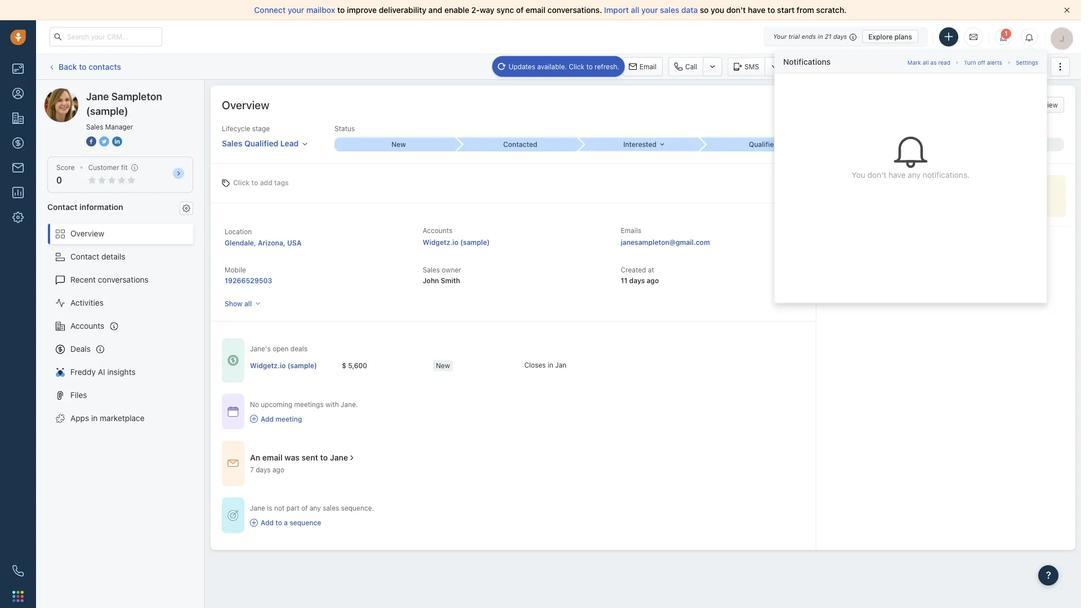 Task type: locate. For each thing, give the bounding box(es) containing it.
connect your mailbox to improve deliverability and enable 2-way sync of email conversations. import all your sales data so you don't have to start from scratch.
[[254, 5, 847, 15]]

7
[[250, 466, 254, 474]]

0 horizontal spatial overview
[[70, 229, 104, 238]]

jane sampleton (sample)
[[67, 88, 160, 97], [86, 90, 162, 117]]

1 vertical spatial in
[[548, 361, 553, 369]]

3 container_wx8msf4aqz5i3rn1 image from the top
[[228, 510, 239, 521]]

0 horizontal spatial ago
[[273, 466, 284, 474]]

sales left as
[[904, 63, 922, 71]]

stage
[[252, 125, 270, 133]]

0 vertical spatial any
[[908, 170, 921, 179]]

meeting
[[850, 63, 876, 71]]

1 vertical spatial have
[[889, 170, 906, 179]]

widgetz.io (sample) link inside row
[[250, 361, 317, 371]]

1 horizontal spatial widgetz.io
[[423, 238, 459, 246]]

lifecycle stage
[[222, 125, 270, 133]]

closes
[[524, 361, 546, 369]]

0 horizontal spatial all
[[244, 300, 252, 308]]

contacts
[[89, 62, 121, 71]]

jane down back on the top of page
[[67, 88, 84, 97]]

2 vertical spatial add
[[261, 519, 274, 527]]

container_wx8msf4aqz5i3rn1 image
[[228, 355, 239, 366], [228, 406, 239, 417], [228, 510, 239, 521]]

you
[[852, 170, 866, 179]]

to inside "link"
[[79, 62, 87, 71]]

0 vertical spatial accounts
[[423, 227, 453, 235]]

widgetz.io up owner
[[423, 238, 459, 246]]

1 vertical spatial email
[[262, 453, 283, 463]]

1 horizontal spatial accounts
[[423, 227, 453, 235]]

ai
[[98, 368, 105, 377]]

widgetz.io (sample) link up owner
[[423, 238, 490, 246]]

phone element
[[7, 560, 29, 582]]

1 horizontal spatial click
[[569, 63, 585, 70]]

1 vertical spatial all
[[923, 59, 929, 66]]

2 your from the left
[[642, 5, 658, 15]]

accounts inside accounts widgetz.io (sample)
[[423, 227, 453, 235]]

row
[[250, 354, 616, 378]]

container_wx8msf4aqz5i3rn1 image left a
[[250, 519, 258, 527]]

created
[[621, 266, 646, 274]]

glendale,
[[225, 239, 256, 247]]

2 vertical spatial days
[[256, 466, 271, 474]]

sales up john
[[423, 266, 440, 274]]

location glendale, arizona, usa
[[225, 228, 302, 247]]

an
[[250, 453, 260, 463]]

1 horizontal spatial ago
[[647, 277, 659, 285]]

don't
[[727, 5, 746, 15], [868, 170, 887, 179]]

information
[[79, 202, 123, 211]]

click left add
[[233, 179, 250, 187]]

1 vertical spatial sales
[[323, 504, 339, 512]]

and
[[429, 5, 442, 15]]

$
[[342, 362, 346, 370]]

in left 21
[[818, 33, 823, 40]]

in left jan
[[548, 361, 553, 369]]

notifications.
[[923, 170, 970, 179]]

1 vertical spatial contact
[[70, 252, 99, 261]]

sales down the lifecycle
[[222, 139, 242, 148]]

sms
[[745, 63, 759, 71]]

to right mailbox
[[337, 5, 345, 15]]

facebook circled image
[[86, 135, 96, 147]]

sales activities button
[[888, 57, 975, 76], [888, 57, 969, 76]]

email
[[526, 5, 546, 15], [262, 453, 283, 463]]

1 horizontal spatial don't
[[868, 170, 887, 179]]

add down upcoming
[[261, 415, 274, 423]]

0 horizontal spatial days
[[256, 466, 271, 474]]

have down /
[[889, 170, 906, 179]]

2 vertical spatial in
[[91, 414, 98, 423]]

apps in marketplace
[[70, 414, 145, 423]]

widgetz.io down jane's
[[250, 362, 286, 370]]

1 vertical spatial widgetz.io
[[250, 362, 286, 370]]

1 horizontal spatial all
[[631, 5, 640, 15]]

sampleton down "contacts"
[[87, 88, 125, 97]]

0 vertical spatial ago
[[647, 277, 659, 285]]

1 vertical spatial overview
[[70, 229, 104, 238]]

an email was sent to jane
[[250, 453, 348, 463]]

all right show
[[244, 300, 252, 308]]

1 horizontal spatial email
[[526, 5, 546, 15]]

21
[[825, 33, 832, 40]]

sales
[[904, 63, 922, 71], [86, 123, 103, 131], [222, 139, 242, 148], [423, 266, 440, 274]]

lifecycle
[[222, 125, 250, 133]]

explore plans link
[[862, 30, 919, 43]]

0 horizontal spatial sales
[[323, 504, 339, 512]]

0 vertical spatial container_wx8msf4aqz5i3rn1 image
[[228, 355, 239, 366]]

1 vertical spatial new
[[436, 362, 450, 370]]

apps
[[70, 414, 89, 423]]

all
[[631, 5, 640, 15], [923, 59, 929, 66], [244, 300, 252, 308]]

score
[[56, 164, 75, 172]]

0 horizontal spatial accounts
[[70, 321, 104, 331]]

trial
[[789, 33, 800, 40]]

1 vertical spatial days
[[629, 277, 645, 285]]

sequence.
[[341, 504, 374, 512]]

1 horizontal spatial of
[[516, 5, 524, 15]]

to left a
[[276, 519, 282, 527]]

you don't have any notifications.
[[852, 170, 970, 179]]

new inside the new link
[[392, 141, 406, 148]]

click right available.
[[569, 63, 585, 70]]

container_wx8msf4aqz5i3rn1 image inside add to a sequence link
[[250, 519, 258, 527]]

contact down 0
[[47, 202, 77, 211]]

2 horizontal spatial all
[[923, 59, 929, 66]]

jane's open deals
[[250, 345, 308, 353]]

customize overview
[[995, 101, 1058, 109]]

to left add
[[251, 179, 258, 187]]

ago inside created at 11 days ago
[[647, 277, 659, 285]]

container_wx8msf4aqz5i3rn1 image left widgetz.io (sample)
[[228, 355, 239, 366]]

container_wx8msf4aqz5i3rn1 image right sent
[[348, 454, 356, 462]]

accounts for accounts widgetz.io (sample)
[[423, 227, 453, 235]]

0 horizontal spatial widgetz.io
[[250, 362, 286, 370]]

way
[[480, 5, 495, 15]]

files
[[70, 391, 87, 400]]

0 vertical spatial contact
[[47, 202, 77, 211]]

don't right "you"
[[727, 5, 746, 15]]

ago
[[647, 277, 659, 285], [273, 466, 284, 474]]

2 container_wx8msf4aqz5i3rn1 image from the top
[[228, 406, 239, 417]]

2 horizontal spatial days
[[834, 33, 847, 40]]

add left deal at the top of page
[[991, 63, 1004, 71]]

0 vertical spatial widgetz.io
[[423, 238, 459, 246]]

(sample) up manager
[[128, 88, 160, 97]]

negotiation
[[855, 141, 893, 148]]

freddy
[[70, 368, 96, 377]]

notifications
[[783, 57, 831, 66]]

mark all as read
[[908, 59, 951, 66]]

1 horizontal spatial in
[[548, 361, 553, 369]]

back to contacts link
[[47, 58, 122, 76]]

contact up 'recent'
[[70, 252, 99, 261]]

all left as
[[923, 59, 929, 66]]

email right "sync"
[[526, 5, 546, 15]]

container_wx8msf4aqz5i3rn1 image left is
[[228, 510, 239, 521]]

plans
[[895, 33, 912, 41]]

deliverability
[[379, 5, 427, 15]]

was
[[285, 453, 300, 463]]

0 horizontal spatial your
[[288, 5, 304, 15]]

start
[[777, 5, 795, 15]]

1 horizontal spatial qualified
[[749, 141, 778, 148]]

sampleton
[[87, 88, 125, 97], [111, 90, 162, 102]]

sales for sales activities
[[904, 63, 922, 71]]

widgetz.io
[[423, 238, 459, 246], [250, 362, 286, 370]]

overview up the contact details at the top
[[70, 229, 104, 238]]

phone image
[[12, 566, 24, 577]]

(sample) inside row
[[288, 362, 317, 370]]

arizona,
[[258, 239, 285, 247]]

contacted
[[503, 141, 537, 148]]

0 vertical spatial add
[[991, 63, 1004, 71]]

widgetz.io inside accounts widgetz.io (sample)
[[423, 238, 459, 246]]

your left mailbox
[[288, 5, 304, 15]]

don't right "you" on the right of page
[[868, 170, 887, 179]]

1 vertical spatial accounts
[[70, 321, 104, 331]]

accounts up owner
[[423, 227, 453, 235]]

1 horizontal spatial widgetz.io (sample) link
[[423, 238, 490, 246]]

0 vertical spatial new
[[392, 141, 406, 148]]

days right 7
[[256, 466, 271, 474]]

overview up lifecycle stage
[[222, 98, 269, 111]]

overview
[[1030, 101, 1058, 109]]

days down "created"
[[629, 277, 645, 285]]

in for apps in marketplace
[[91, 414, 98, 423]]

any up add to a sequence link
[[310, 504, 321, 512]]

accounts down activities
[[70, 321, 104, 331]]

2 vertical spatial container_wx8msf4aqz5i3rn1 image
[[228, 510, 239, 521]]

(sample) down the deals
[[288, 362, 317, 370]]

0 horizontal spatial widgetz.io (sample) link
[[250, 361, 317, 371]]

mark all as read link
[[908, 56, 951, 67]]

1 horizontal spatial sales
[[660, 5, 679, 15]]

of right the part
[[301, 504, 308, 512]]

1 container_wx8msf4aqz5i3rn1 image from the top
[[228, 355, 239, 366]]

add inside add to a sequence link
[[261, 519, 274, 527]]

2 vertical spatial all
[[244, 300, 252, 308]]

all right import
[[631, 5, 640, 15]]

1 horizontal spatial days
[[629, 277, 645, 285]]

details
[[101, 252, 125, 261]]

negotiation / lost link
[[821, 138, 943, 151]]

usa
[[287, 239, 302, 247]]

widgetz.io (sample) link
[[423, 238, 490, 246], [250, 361, 317, 371]]

container_wx8msf4aqz5i3rn1 image
[[250, 415, 258, 423], [348, 454, 356, 462], [228, 458, 239, 469], [250, 519, 258, 527]]

sales up facebook circled icon
[[86, 123, 103, 131]]

days right 21
[[834, 33, 847, 40]]

to right back on the top of page
[[79, 62, 87, 71]]

0 horizontal spatial qualified
[[244, 139, 278, 148]]

accounts
[[423, 227, 453, 235], [70, 321, 104, 331]]

your right import
[[642, 5, 658, 15]]

to right sent
[[320, 453, 328, 463]]

status
[[335, 125, 355, 133]]

available.
[[537, 63, 567, 70]]

so
[[700, 5, 709, 15]]

1 horizontal spatial any
[[908, 170, 921, 179]]

jane sampleton (sample) down "contacts"
[[67, 88, 160, 97]]

add down is
[[261, 519, 274, 527]]

add for add meeting
[[261, 415, 274, 423]]

0 horizontal spatial don't
[[727, 5, 746, 15]]

email up 7 days ago
[[262, 453, 283, 463]]

/
[[894, 141, 896, 148]]

(sample) inside accounts widgetz.io (sample)
[[460, 238, 490, 246]]

jane
[[67, 88, 84, 97], [86, 90, 109, 102], [330, 453, 348, 463], [250, 504, 265, 512]]

0 vertical spatial sales
[[660, 5, 679, 15]]

1 vertical spatial ago
[[273, 466, 284, 474]]

0 vertical spatial click
[[569, 63, 585, 70]]

jane right sent
[[330, 453, 348, 463]]

sales inside sales qualified lead link
[[222, 139, 242, 148]]

interested link
[[578, 138, 700, 151]]

activities
[[70, 298, 104, 308]]

sales left data
[[660, 5, 679, 15]]

0 vertical spatial widgetz.io (sample) link
[[423, 238, 490, 246]]

new
[[392, 141, 406, 148], [436, 362, 450, 370]]

new link
[[335, 138, 456, 152]]

to
[[337, 5, 345, 15], [768, 5, 775, 15], [79, 62, 87, 71], [587, 63, 593, 70], [251, 179, 258, 187], [320, 453, 328, 463], [276, 519, 282, 527]]

container_wx8msf4aqz5i3rn1 image left no
[[228, 406, 239, 417]]

1 vertical spatial add
[[261, 415, 274, 423]]

have left "start"
[[748, 5, 766, 15]]

2-
[[472, 5, 480, 15]]

to left "start"
[[768, 5, 775, 15]]

1 your from the left
[[288, 5, 304, 15]]

is
[[267, 504, 272, 512]]

any down lost
[[908, 170, 921, 179]]

sales for sales manager
[[86, 123, 103, 131]]

1 vertical spatial widgetz.io (sample) link
[[250, 361, 317, 371]]

emails
[[621, 227, 642, 235]]

2 horizontal spatial in
[[818, 33, 823, 40]]

sales up add to a sequence link
[[323, 504, 339, 512]]

0 vertical spatial don't
[[727, 5, 746, 15]]

freddy ai insights
[[70, 368, 136, 377]]

widgetz.io (sample) link down open
[[250, 361, 317, 371]]

jan
[[555, 361, 567, 369]]

1 horizontal spatial new
[[436, 362, 450, 370]]

settings
[[1016, 59, 1039, 66]]

0 horizontal spatial of
[[301, 504, 308, 512]]

ago down the an email was sent to jane
[[273, 466, 284, 474]]

add inside add deal button
[[991, 63, 1004, 71]]

you
[[711, 5, 725, 15]]

container_wx8msf4aqz5i3rn1 image down no
[[250, 415, 258, 423]]

1 vertical spatial any
[[310, 504, 321, 512]]

0 horizontal spatial have
[[748, 5, 766, 15]]

add to a sequence link
[[250, 518, 374, 528]]

ago down at
[[647, 277, 659, 285]]

1 vertical spatial container_wx8msf4aqz5i3rn1 image
[[228, 406, 239, 417]]

1 vertical spatial click
[[233, 179, 250, 187]]

add to a sequence
[[261, 519, 321, 527]]

(sample) up owner
[[460, 238, 490, 246]]

0 vertical spatial have
[[748, 5, 766, 15]]

1 horizontal spatial your
[[642, 5, 658, 15]]

in right 'apps'
[[91, 414, 98, 423]]

1 vertical spatial of
[[301, 504, 308, 512]]

0 vertical spatial overview
[[222, 98, 269, 111]]

add inside 'add meeting' link
[[261, 415, 274, 423]]

of right "sync"
[[516, 5, 524, 15]]

0 horizontal spatial in
[[91, 414, 98, 423]]

widgetz.io inside row
[[250, 362, 286, 370]]

0 horizontal spatial new
[[392, 141, 406, 148]]



Task type: describe. For each thing, give the bounding box(es) containing it.
marketplace
[[100, 414, 145, 423]]

emails janesampleton@gmail.com
[[621, 227, 710, 246]]

connect your mailbox link
[[254, 5, 337, 15]]

all for mark all as read
[[923, 59, 929, 66]]

mark
[[908, 59, 921, 66]]

customer fit
[[88, 164, 128, 172]]

email image
[[970, 32, 978, 42]]

created at 11 days ago
[[621, 266, 659, 285]]

refresh.
[[595, 63, 619, 70]]

jane is not part of any sales sequence.
[[250, 504, 374, 512]]

a
[[284, 519, 288, 527]]

sales inside sales owner john smith
[[423, 266, 440, 274]]

call
[[685, 63, 697, 71]]

0 vertical spatial of
[[516, 5, 524, 15]]

improve
[[347, 5, 377, 15]]

not
[[274, 504, 285, 512]]

add for add deal
[[991, 63, 1004, 71]]

click to add tags
[[233, 179, 289, 187]]

import all your sales data link
[[604, 5, 700, 15]]

freshworks switcher image
[[12, 591, 24, 602]]

widgetz.io (sample)
[[250, 362, 317, 370]]

alerts
[[987, 59, 1003, 66]]

deals
[[291, 345, 308, 353]]

fit
[[121, 164, 128, 172]]

manager
[[105, 123, 133, 131]]

all for show all
[[244, 300, 252, 308]]

from
[[797, 5, 814, 15]]

sales for sales qualified lead
[[222, 139, 242, 148]]

sync
[[497, 5, 514, 15]]

back to contacts
[[59, 62, 121, 71]]

container_wx8msf4aqz5i3rn1 image for jane is not part of any sales sequence.
[[228, 510, 239, 521]]

0 vertical spatial email
[[526, 5, 546, 15]]

0 horizontal spatial email
[[262, 453, 283, 463]]

score 0
[[56, 164, 75, 186]]

Search your CRM... text field
[[50, 27, 162, 46]]

0 vertical spatial all
[[631, 5, 640, 15]]

accounts for accounts
[[70, 321, 104, 331]]

twitter circled image
[[99, 135, 109, 147]]

part
[[287, 504, 300, 512]]

data
[[682, 5, 698, 15]]

john
[[423, 277, 439, 285]]

linkedin circled image
[[112, 135, 122, 147]]

0 vertical spatial days
[[834, 33, 847, 40]]

meeting
[[276, 415, 302, 423]]

customize
[[995, 101, 1028, 109]]

janesampleton@gmail.com
[[621, 238, 710, 246]]

jane left is
[[250, 504, 265, 512]]

turn off alerts
[[964, 59, 1003, 66]]

email
[[640, 63, 657, 71]]

7 days ago
[[250, 466, 284, 474]]

contact for contact information
[[47, 202, 77, 211]]

0 horizontal spatial any
[[310, 504, 321, 512]]

days inside created at 11 days ago
[[629, 277, 645, 285]]

container_wx8msf4aqz5i3rn1 image for jane's open deals
[[228, 355, 239, 366]]

recent
[[70, 275, 96, 284]]

settings link
[[1016, 56, 1039, 67]]

as
[[931, 59, 937, 66]]

deal
[[1006, 63, 1019, 71]]

interested
[[623, 141, 657, 148]]

in for closes in jan
[[548, 361, 553, 369]]

turn off alerts link
[[964, 56, 1003, 67]]

updates
[[509, 63, 535, 70]]

closes in jan
[[524, 361, 567, 369]]

recent conversations
[[70, 275, 149, 284]]

accounts widgetz.io (sample)
[[423, 227, 490, 246]]

jane sampleton (sample) up manager
[[86, 90, 162, 117]]

1 vertical spatial don't
[[868, 170, 887, 179]]

updates available. click to refresh.
[[509, 63, 619, 70]]

qualified inside sales qualified lead link
[[244, 139, 278, 148]]

(sample) up sales manager on the left top of page
[[86, 105, 128, 117]]

janesampleton@gmail.com link
[[621, 237, 710, 248]]

sales qualified lead link
[[222, 134, 308, 150]]

location
[[225, 228, 252, 235]]

negotiation / lost button
[[821, 138, 943, 151]]

meetings
[[294, 400, 324, 408]]

jane down "contacts"
[[86, 90, 109, 102]]

import
[[604, 5, 629, 15]]

tags
[[274, 179, 289, 187]]

mng settings image
[[182, 204, 190, 212]]

no
[[250, 400, 259, 408]]

1 horizontal spatial overview
[[222, 98, 269, 111]]

container_wx8msf4aqz5i3rn1 image left 7
[[228, 458, 239, 469]]

to left refresh.
[[587, 63, 593, 70]]

call link
[[669, 57, 703, 76]]

add for add to a sequence
[[261, 519, 274, 527]]

no upcoming meetings with jane.
[[250, 400, 358, 408]]

turn
[[964, 59, 976, 66]]

container_wx8msf4aqz5i3rn1 image inside 'add meeting' link
[[250, 415, 258, 423]]

close image
[[1065, 7, 1070, 13]]

contact for contact details
[[70, 252, 99, 261]]

0 horizontal spatial click
[[233, 179, 250, 187]]

sampleton up manager
[[111, 90, 162, 102]]

your
[[773, 33, 787, 40]]

row containing closes in jan
[[250, 354, 616, 378]]

upcoming
[[261, 400, 292, 408]]

1
[[1005, 30, 1008, 37]]

add meeting
[[261, 415, 302, 423]]

with
[[326, 400, 339, 408]]

contacted link
[[456, 138, 578, 152]]

0 button
[[56, 175, 62, 186]]

meeting button
[[833, 57, 882, 76]]

jane's
[[250, 345, 271, 353]]

customer
[[88, 164, 119, 172]]

task button
[[790, 57, 827, 76]]

container_wx8msf4aqz5i3rn1 image for no upcoming meetings with jane.
[[228, 406, 239, 417]]

your trial ends in 21 days
[[773, 33, 847, 40]]

19266529503 link
[[225, 277, 272, 285]]

qualified link
[[700, 138, 821, 152]]

0 vertical spatial in
[[818, 33, 823, 40]]

new inside row
[[436, 362, 450, 370]]

smith
[[441, 277, 460, 285]]

19266529503
[[225, 277, 272, 285]]

qualified inside qualified link
[[749, 141, 778, 148]]

sms button
[[728, 57, 765, 76]]

activities
[[923, 63, 952, 71]]

lead
[[280, 139, 299, 148]]

show
[[225, 300, 243, 308]]

1 horizontal spatial have
[[889, 170, 906, 179]]

conversations.
[[548, 5, 602, 15]]



Task type: vqa. For each thing, say whether or not it's contained in the screenshot.
add to a sequence LINK
yes



